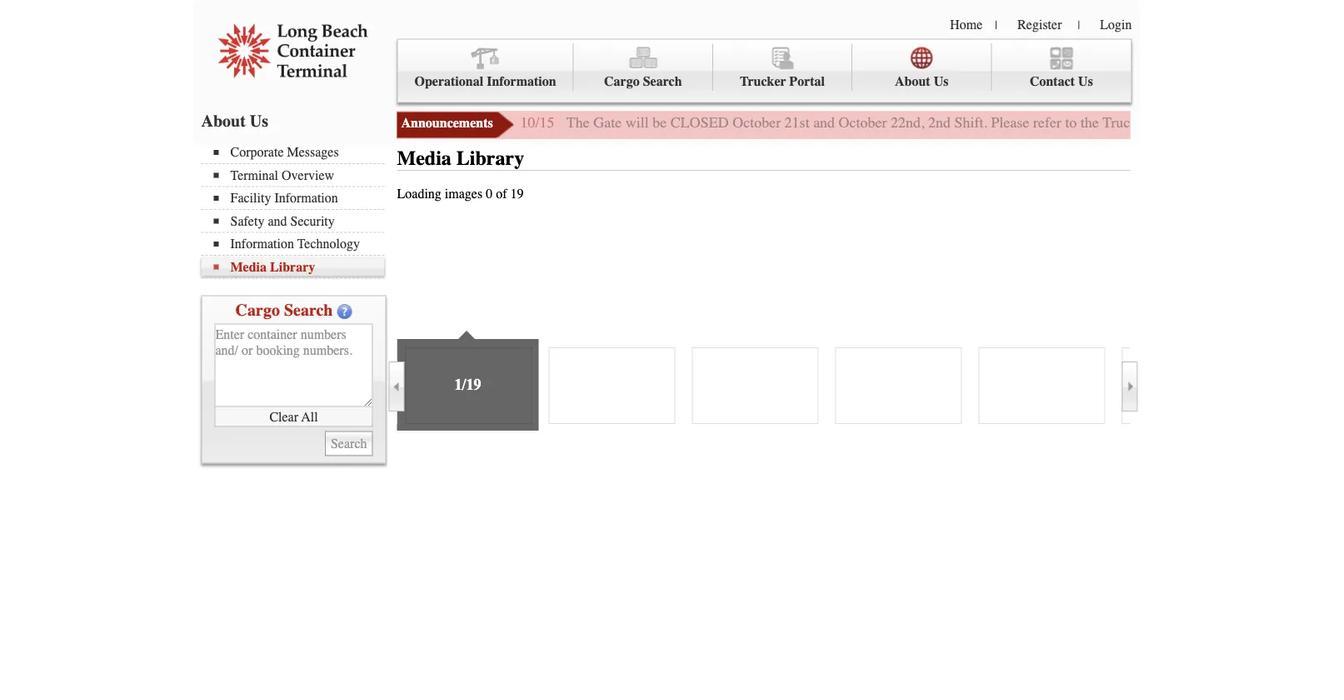 Task type: vqa. For each thing, say whether or not it's contained in the screenshot.
'Shift.'
yes



Task type: describe. For each thing, give the bounding box(es) containing it.
cargo search link
[[574, 44, 713, 91]]

us for about us link
[[934, 74, 949, 89]]

and inside corporate messages terminal overview facility information safety and security information technology media library
[[268, 213, 287, 229]]

0 horizontal spatial us
[[250, 111, 268, 130]]

menu bar containing corporate messages
[[201, 143, 393, 279]]

1 gate from the left
[[593, 114, 622, 131]]

refer
[[1033, 114, 1062, 131]]

10/15 the gate will be closed october 21st and october 22nd, 2nd shift. please refer to the truck gate hours web page for further
[[520, 114, 1333, 131]]

safety
[[230, 213, 264, 229]]

about us link
[[852, 44, 992, 91]]

0
[[486, 186, 493, 202]]

2 vertical spatial information
[[230, 236, 294, 252]]

all
[[301, 409, 318, 424]]

contact
[[1030, 74, 1075, 89]]

operational information
[[415, 74, 556, 89]]

please
[[991, 114, 1030, 131]]

clear
[[269, 409, 298, 424]]

closed
[[670, 114, 729, 131]]

be
[[653, 114, 667, 131]]

0 horizontal spatial about
[[201, 111, 246, 130]]

contact us
[[1030, 74, 1093, 89]]

of
[[496, 186, 507, 202]]

operational information link
[[398, 44, 574, 91]]

2 october from the left
[[839, 114, 887, 131]]

images
[[445, 186, 483, 202]]

about us inside menu bar
[[895, 74, 949, 89]]

hours
[[1174, 114, 1210, 131]]

1 horizontal spatial search
[[643, 74, 682, 89]]

trucker portal
[[740, 74, 825, 89]]

facility
[[230, 190, 271, 206]]

safety and security link
[[214, 213, 385, 229]]

2 gate from the left
[[1142, 114, 1170, 131]]

home link
[[950, 17, 983, 32]]

us for 'contact us' link
[[1078, 74, 1093, 89]]

1 horizontal spatial library
[[456, 147, 524, 170]]

the
[[566, 114, 590, 131]]

home
[[950, 17, 983, 32]]

1 vertical spatial search
[[284, 300, 333, 320]]

register link
[[1018, 17, 1062, 32]]

overview
[[282, 167, 334, 183]]

information inside operational information link
[[487, 74, 556, 89]]

clear all button
[[215, 407, 373, 427]]

security
[[290, 213, 335, 229]]

1 october from the left
[[733, 114, 781, 131]]

register
[[1018, 17, 1062, 32]]

further
[[1296, 114, 1333, 131]]

1 vertical spatial cargo search
[[235, 300, 333, 320]]



Task type: locate. For each thing, give the bounding box(es) containing it.
and
[[813, 114, 835, 131], [268, 213, 287, 229]]

cargo up will
[[604, 74, 640, 89]]

loading
[[397, 186, 441, 202]]

terminal overview link
[[214, 167, 385, 183]]

loading images 0 of 19
[[397, 186, 524, 202]]

for
[[1275, 114, 1292, 131]]

truck
[[1103, 114, 1138, 131]]

media inside corporate messages terminal overview facility information safety and security information technology media library
[[230, 259, 267, 275]]

0 vertical spatial library
[[456, 147, 524, 170]]

information down safety
[[230, 236, 294, 252]]

0 vertical spatial information
[[487, 74, 556, 89]]

gate right the
[[593, 114, 622, 131]]

corporate messages link
[[214, 145, 385, 160]]

facility information link
[[214, 190, 385, 206]]

2nd
[[928, 114, 951, 131]]

None submit
[[325, 431, 373, 456]]

1 horizontal spatial media
[[397, 147, 451, 170]]

|
[[995, 18, 998, 32], [1078, 18, 1080, 32]]

october left 21st
[[733, 114, 781, 131]]

0 vertical spatial search
[[643, 74, 682, 89]]

library inside corporate messages terminal overview facility information safety and security information technology media library
[[270, 259, 315, 275]]

0 horizontal spatial menu bar
[[201, 143, 393, 279]]

1 vertical spatial about
[[201, 111, 246, 130]]

login
[[1100, 17, 1132, 32]]

0 horizontal spatial and
[[268, 213, 287, 229]]

about us
[[895, 74, 949, 89], [201, 111, 268, 130]]

messages
[[287, 145, 339, 160]]

0 vertical spatial about us
[[895, 74, 949, 89]]

will
[[625, 114, 649, 131]]

menu bar
[[397, 39, 1132, 103], [201, 143, 393, 279]]

10/15
[[520, 114, 555, 131]]

1 horizontal spatial about
[[895, 74, 930, 89]]

search up be
[[643, 74, 682, 89]]

october left 22nd,
[[839, 114, 887, 131]]

19
[[510, 186, 524, 202]]

october
[[733, 114, 781, 131], [839, 114, 887, 131]]

Enter container numbers and/ or booking numbers.  text field
[[215, 324, 373, 407]]

1/19
[[455, 376, 481, 393]]

0 vertical spatial cargo search
[[604, 74, 682, 89]]

0 vertical spatial about
[[895, 74, 930, 89]]

to
[[1065, 114, 1077, 131]]

media
[[397, 147, 451, 170], [230, 259, 267, 275]]

0 horizontal spatial october
[[733, 114, 781, 131]]

1 vertical spatial media
[[230, 259, 267, 275]]

search
[[643, 74, 682, 89], [284, 300, 333, 320]]

clear all
[[269, 409, 318, 424]]

and right safety
[[268, 213, 287, 229]]

cargo down media library link
[[235, 300, 280, 320]]

menu bar containing operational information
[[397, 39, 1132, 103]]

media down safety
[[230, 259, 267, 275]]

cargo search inside cargo search link
[[604, 74, 682, 89]]

media up the loading
[[397, 147, 451, 170]]

0 horizontal spatial cargo search
[[235, 300, 333, 320]]

1 vertical spatial library
[[270, 259, 315, 275]]

announcements
[[401, 115, 493, 131]]

cargo search down media library link
[[235, 300, 333, 320]]

information down overview
[[274, 190, 338, 206]]

0 horizontal spatial media
[[230, 259, 267, 275]]

cargo
[[604, 74, 640, 89], [235, 300, 280, 320]]

0 horizontal spatial search
[[284, 300, 333, 320]]

trucker portal link
[[713, 44, 852, 91]]

about us up 10/15 the gate will be closed october 21st and october 22nd, 2nd shift. please refer to the truck gate hours web page for further at the top of the page
[[895, 74, 949, 89]]

library up 0
[[456, 147, 524, 170]]

1 horizontal spatial cargo search
[[604, 74, 682, 89]]

web
[[1214, 114, 1239, 131]]

cargo inside cargo search link
[[604, 74, 640, 89]]

2 | from the left
[[1078, 18, 1080, 32]]

library down information technology link
[[270, 259, 315, 275]]

page
[[1243, 114, 1271, 131]]

corporate
[[230, 145, 284, 160]]

portal
[[789, 74, 825, 89]]

0 vertical spatial cargo
[[604, 74, 640, 89]]

corporate messages terminal overview facility information safety and security information technology media library
[[230, 145, 360, 275]]

terminal
[[230, 167, 278, 183]]

gate
[[593, 114, 622, 131], [1142, 114, 1170, 131]]

media library link
[[214, 259, 385, 275]]

1 horizontal spatial and
[[813, 114, 835, 131]]

21st
[[785, 114, 810, 131]]

information
[[487, 74, 556, 89], [274, 190, 338, 206], [230, 236, 294, 252]]

| left login
[[1078, 18, 1080, 32]]

1 horizontal spatial gate
[[1142, 114, 1170, 131]]

cargo search
[[604, 74, 682, 89], [235, 300, 333, 320]]

1 horizontal spatial about us
[[895, 74, 949, 89]]

trucker
[[740, 74, 786, 89]]

0 horizontal spatial |
[[995, 18, 998, 32]]

1 | from the left
[[995, 18, 998, 32]]

gate right truck
[[1142, 114, 1170, 131]]

1 vertical spatial cargo
[[235, 300, 280, 320]]

1 horizontal spatial cargo
[[604, 74, 640, 89]]

1 horizontal spatial us
[[934, 74, 949, 89]]

shift.
[[955, 114, 987, 131]]

login link
[[1100, 17, 1132, 32]]

information technology link
[[214, 236, 385, 252]]

information up 10/15
[[487, 74, 556, 89]]

about us up corporate
[[201, 111, 268, 130]]

0 horizontal spatial gate
[[593, 114, 622, 131]]

the
[[1081, 114, 1099, 131]]

1 vertical spatial information
[[274, 190, 338, 206]]

us
[[934, 74, 949, 89], [1078, 74, 1093, 89], [250, 111, 268, 130]]

0 vertical spatial menu bar
[[397, 39, 1132, 103]]

0 horizontal spatial cargo
[[235, 300, 280, 320]]

1 horizontal spatial |
[[1078, 18, 1080, 32]]

2 horizontal spatial us
[[1078, 74, 1093, 89]]

cargo search up will
[[604, 74, 682, 89]]

and right 21st
[[813, 114, 835, 131]]

us up corporate
[[250, 111, 268, 130]]

operational
[[415, 74, 483, 89]]

about up corporate
[[201, 111, 246, 130]]

technology
[[297, 236, 360, 252]]

library
[[456, 147, 524, 170], [270, 259, 315, 275]]

0 vertical spatial and
[[813, 114, 835, 131]]

1 horizontal spatial october
[[839, 114, 887, 131]]

about inside menu bar
[[895, 74, 930, 89]]

1 vertical spatial about us
[[201, 111, 268, 130]]

contact us link
[[992, 44, 1131, 91]]

1 vertical spatial menu bar
[[201, 143, 393, 279]]

1 vertical spatial and
[[268, 213, 287, 229]]

22nd,
[[891, 114, 925, 131]]

us up 2nd
[[934, 74, 949, 89]]

1 horizontal spatial menu bar
[[397, 39, 1132, 103]]

| right the home link
[[995, 18, 998, 32]]

us right contact
[[1078, 74, 1093, 89]]

0 horizontal spatial library
[[270, 259, 315, 275]]

0 horizontal spatial about us
[[201, 111, 268, 130]]

about up 22nd,
[[895, 74, 930, 89]]

search down media library link
[[284, 300, 333, 320]]

about
[[895, 74, 930, 89], [201, 111, 246, 130]]

0 vertical spatial media
[[397, 147, 451, 170]]

media library
[[397, 147, 524, 170]]



